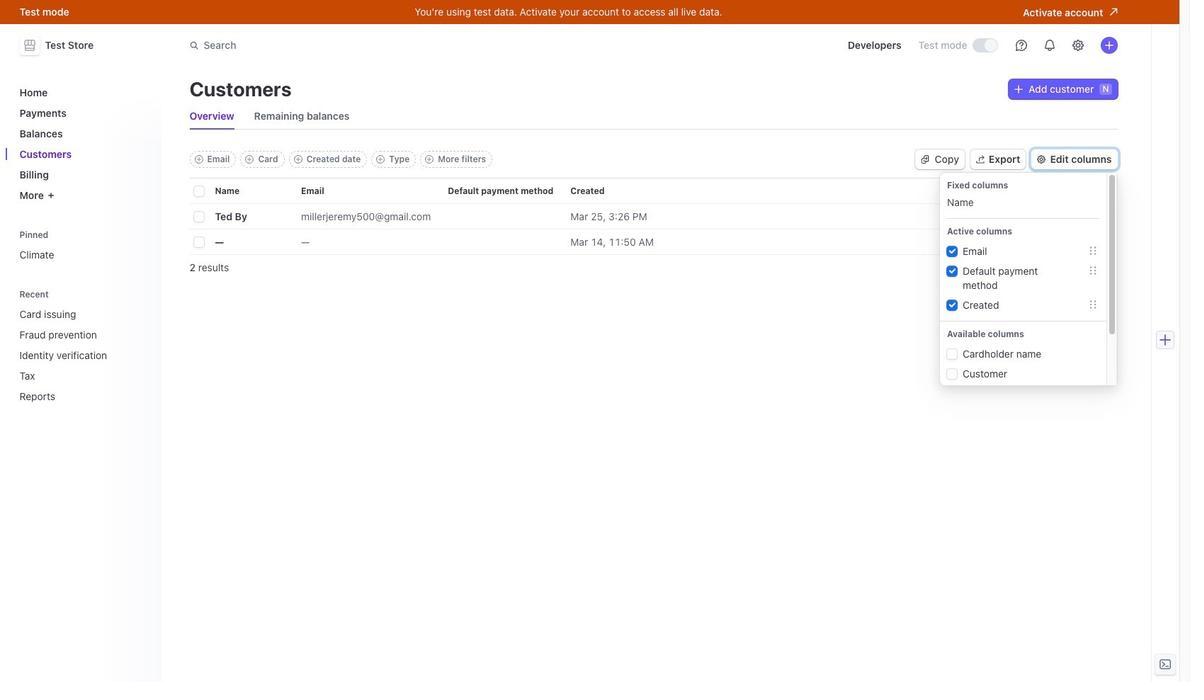 Task type: locate. For each thing, give the bounding box(es) containing it.
add card image
[[245, 155, 254, 164]]

edit pins image
[[139, 231, 147, 239]]

core navigation links element
[[14, 81, 153, 207]]

1 vertical spatial svg image
[[921, 155, 930, 164]]

0 vertical spatial svg image
[[1015, 85, 1023, 94]]

help image
[[1016, 40, 1027, 51]]

0 horizontal spatial svg image
[[921, 155, 930, 164]]

svg image
[[1015, 85, 1023, 94], [921, 155, 930, 164]]

tab list
[[190, 103, 1118, 130]]

add created date image
[[294, 155, 302, 164]]

Test mode checkbox
[[973, 39, 997, 52]]

settings image
[[1073, 40, 1084, 51]]

add type image
[[377, 155, 385, 164]]

None search field
[[181, 32, 581, 58]]

add email image
[[195, 155, 203, 164]]

notifications image
[[1044, 40, 1056, 51]]

1 horizontal spatial svg image
[[1015, 85, 1023, 94]]

add more filters image
[[425, 155, 434, 164]]

pinned element
[[14, 225, 153, 266]]

Select item checkbox
[[194, 237, 204, 247]]

recent element
[[14, 285, 153, 408], [14, 303, 153, 408]]

None checkbox
[[948, 247, 957, 257], [948, 267, 957, 276], [948, 349, 957, 359], [948, 369, 957, 379], [948, 247, 957, 257], [948, 267, 957, 276], [948, 349, 957, 359], [948, 369, 957, 379]]

2 recent element from the top
[[14, 303, 153, 408]]

toolbar
[[190, 151, 493, 168]]

None checkbox
[[948, 301, 957, 310]]



Task type: vqa. For each thing, say whether or not it's contained in the screenshot.
Upload
no



Task type: describe. For each thing, give the bounding box(es) containing it.
Select item checkbox
[[194, 212, 204, 222]]

clear history image
[[139, 290, 147, 299]]

1 recent element from the top
[[14, 285, 153, 408]]

Search text field
[[181, 32, 581, 58]]

Select All checkbox
[[194, 186, 204, 196]]



